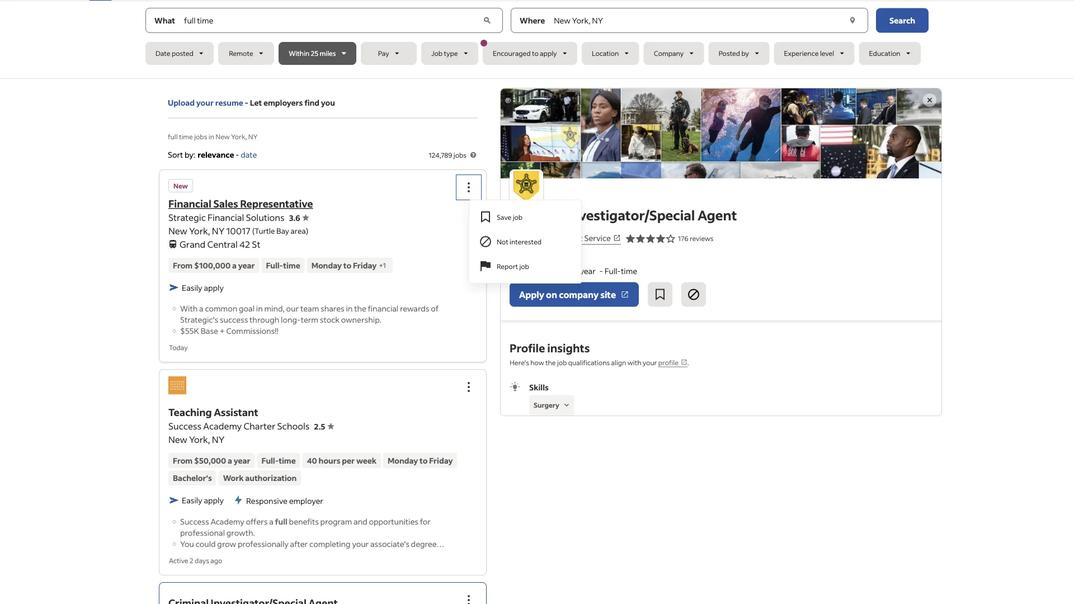 Task type: locate. For each thing, give the bounding box(es) containing it.
time down area
[[283, 260, 300, 270]]

posted
[[719, 49, 740, 58]]

new down sort on the top
[[173, 181, 188, 190]]

states
[[536, 233, 558, 243]]

shares
[[321, 303, 344, 313]]

easily apply down bachelor's
[[182, 495, 224, 505]]

job type button
[[421, 42, 478, 65]]

monday for monday to friday
[[388, 456, 418, 466]]

easily apply down $100,000
[[182, 282, 224, 293]]

by
[[742, 49, 749, 58]]

the up ownership.
[[354, 303, 366, 313]]

full- up authorization
[[262, 456, 279, 466]]

to
[[532, 49, 539, 58], [343, 260, 351, 270], [420, 456, 428, 466]]

secret
[[560, 233, 583, 243]]

easily down bachelor's
[[182, 495, 202, 505]]

criminal investigator/special agent
[[510, 206, 737, 224]]

to for encouraged to apply
[[532, 49, 539, 58]]

job down insights
[[557, 358, 567, 366]]

let
[[250, 98, 262, 108]]

(
[[252, 226, 255, 236]]

-
[[245, 98, 248, 108], [236, 149, 239, 159], [539, 266, 543, 276], [600, 266, 603, 276]]

grow
[[217, 539, 236, 549]]

2 vertical spatial york,
[[189, 434, 210, 445]]

0 horizontal spatial +
[[220, 326, 225, 336]]

apply up "success academy offers a full"
[[204, 495, 224, 505]]

success academy offers a full
[[180, 516, 287, 526]]

1 vertical spatial easily apply
[[182, 495, 224, 505]]

full-time up authorization
[[262, 456, 296, 466]]

2 easily apply from the top
[[182, 495, 224, 505]]

easily
[[182, 282, 202, 293], [182, 495, 202, 505]]

in up ownership.
[[346, 303, 353, 313]]

1 vertical spatial your
[[643, 358, 657, 366]]

remote
[[229, 49, 253, 58]]

0 vertical spatial from
[[173, 260, 193, 270]]

agent
[[698, 206, 737, 224]]

new down teaching in the left of the page
[[168, 434, 187, 445]]

0 vertical spatial +
[[379, 261, 383, 270]]

1 horizontal spatial +
[[379, 261, 383, 270]]

a
[[232, 260, 237, 270], [574, 266, 578, 276], [199, 303, 203, 313], [228, 456, 232, 466], [269, 516, 273, 526]]

1 vertical spatial +
[[220, 326, 225, 336]]

full-time for solutions
[[266, 260, 300, 270]]

monday right week
[[388, 456, 418, 466]]

remote button
[[218, 42, 274, 65]]

strategic's
[[180, 314, 218, 324]]

year up work
[[234, 456, 250, 466]]

1 from from the top
[[173, 260, 193, 270]]

a up strategic's
[[199, 303, 203, 313]]

upload your resume link
[[168, 97, 243, 109]]

relevance
[[198, 149, 234, 159]]

experience level
[[784, 49, 834, 58]]

long-
[[281, 314, 301, 324]]

miles
[[320, 49, 336, 58]]

+ up financial at the left bottom
[[379, 261, 383, 270]]

year for strategic financial solutions
[[238, 260, 255, 270]]

What field
[[182, 8, 481, 33]]

ny
[[248, 132, 258, 141], [212, 225, 225, 237], [212, 434, 225, 445]]

york,
[[231, 132, 247, 141], [189, 225, 210, 237], [189, 434, 210, 445]]

ny up from $50,000 a year
[[212, 434, 225, 445]]

1 horizontal spatial friday
[[429, 456, 453, 466]]

1 clear element from the left
[[481, 15, 493, 26]]

site
[[600, 289, 616, 300]]

to for monday to friday
[[420, 456, 428, 466]]

job actions menu is collapsed image
[[462, 380, 476, 394]]

financial up the strategic
[[168, 197, 211, 210]]

surgery button
[[529, 395, 574, 415]]

2
[[190, 556, 193, 565]]

and
[[354, 516, 367, 526]]

jobs
[[194, 132, 207, 141], [454, 151, 467, 159]]

pay
[[378, 49, 389, 58]]

monday
[[311, 260, 342, 270], [388, 456, 418, 466]]

1 vertical spatial job
[[519, 262, 529, 270]]

None search field
[[145, 8, 929, 69]]

academy down teaching assistant button
[[203, 420, 242, 432]]

benefits
[[289, 516, 319, 526]]

financial sales representative button
[[168, 197, 313, 210]]

the inside with a common goal in mind, our team shares in the financial rewards of strategic's success through long-term stock ownership. $55k base + commissions!!
[[354, 303, 366, 313]]

1 vertical spatial academy
[[211, 516, 244, 526]]

2 easily from the top
[[182, 495, 202, 505]]

jobs left help icon
[[454, 151, 467, 159]]

full
[[168, 132, 178, 141], [275, 516, 287, 526]]

a right offers
[[269, 516, 273, 526]]

1 vertical spatial easily
[[182, 495, 202, 505]]

job actions image
[[462, 181, 476, 194]]

the right how
[[545, 358, 556, 366]]

0 vertical spatial job
[[513, 213, 523, 221]]

ny up grand central 42 st
[[212, 225, 225, 237]]

0 horizontal spatial clear element
[[481, 15, 493, 26]]

teaching assistant button
[[168, 406, 258, 419]]

teaching
[[168, 406, 212, 419]]

time
[[179, 132, 193, 141], [283, 260, 300, 270], [621, 266, 637, 276], [279, 456, 296, 466]]

new for new
[[173, 181, 188, 190]]

work authorization
[[223, 473, 297, 483]]

goal
[[239, 303, 255, 313]]

success for success academy offers a full
[[180, 516, 209, 526]]

Where field
[[552, 8, 846, 33]]

strategic financial solutions
[[168, 212, 285, 223]]

40
[[307, 456, 317, 466]]

1 horizontal spatial in
[[256, 303, 263, 313]]

academy up growth.
[[211, 516, 244, 526]]

level
[[820, 49, 834, 58]]

1 vertical spatial from
[[173, 456, 193, 466]]

financial sales representative group
[[457, 175, 582, 284]]

success academy charter schools
[[168, 420, 310, 432]]

1 vertical spatial monday
[[388, 456, 418, 466]]

transit information image
[[168, 238, 177, 248]]

clear element for what
[[481, 15, 493, 26]]

1 horizontal spatial clear element
[[847, 15, 858, 26]]

1 vertical spatial to
[[343, 260, 351, 270]]

full-time
[[266, 260, 300, 270], [262, 456, 296, 466]]

0 horizontal spatial in
[[209, 132, 214, 141]]

time up authorization
[[279, 456, 296, 466]]

clear element
[[481, 15, 493, 26], [847, 15, 858, 26]]

your right with
[[643, 358, 657, 366]]

job right save
[[513, 213, 523, 221]]

york, up grand
[[189, 225, 210, 237]]

0 vertical spatial apply
[[540, 49, 557, 58]]

0 horizontal spatial friday
[[353, 260, 377, 270]]

1 easily apply from the top
[[182, 282, 224, 293]]

apply down where
[[540, 49, 557, 58]]

1 horizontal spatial to
[[420, 456, 428, 466]]

work
[[223, 473, 244, 483]]

0 vertical spatial success
[[168, 420, 201, 432]]

0 horizontal spatial monday
[[311, 260, 342, 270]]

full- down bay
[[266, 260, 283, 270]]

align
[[611, 358, 626, 366]]

2 horizontal spatial in
[[346, 303, 353, 313]]

full down the responsive employer
[[275, 516, 287, 526]]

0 vertical spatial the
[[354, 303, 366, 313]]

full-time down bay
[[266, 260, 300, 270]]

2 vertical spatial job
[[557, 358, 567, 366]]

2 clear element from the left
[[847, 15, 858, 26]]

none search field containing what
[[145, 8, 929, 69]]

close job details image
[[923, 93, 937, 107]]

success up the professional
[[180, 516, 209, 526]]

your down "and" on the bottom of page
[[352, 539, 369, 549]]

1 vertical spatial jobs
[[454, 151, 467, 159]]

help icon image
[[469, 151, 478, 159]]

the
[[354, 303, 366, 313], [545, 358, 556, 366]]

clear element left search button
[[847, 15, 858, 26]]

year up company
[[580, 266, 596, 276]]

ny up date
[[248, 132, 258, 141]]

0 vertical spatial full-time
[[266, 260, 300, 270]]

year down the "42"
[[238, 260, 255, 270]]

1 vertical spatial ny
[[212, 225, 225, 237]]

st
[[252, 239, 260, 250]]

0 horizontal spatial jobs
[[194, 132, 207, 141]]

your
[[196, 98, 214, 108], [643, 358, 657, 366], [352, 539, 369, 549]]

active 2 days ago
[[169, 556, 222, 565]]

by:
[[185, 149, 195, 159]]

0 vertical spatial full
[[168, 132, 178, 141]]

from up bachelor's
[[173, 456, 193, 466]]

0 vertical spatial academy
[[203, 420, 242, 432]]

2 vertical spatial ny
[[212, 434, 225, 445]]

1 vertical spatial friday
[[429, 456, 453, 466]]

0 vertical spatial monday
[[311, 260, 342, 270]]

2 vertical spatial your
[[352, 539, 369, 549]]

to inside 'popup button'
[[532, 49, 539, 58]]

1
[[383, 261, 386, 270]]

posted by
[[719, 49, 749, 58]]

bachelor's
[[173, 473, 212, 483]]

qualifications
[[568, 358, 610, 366]]

clear element up encouraged
[[481, 15, 493, 26]]

monday to friday + 1
[[311, 260, 386, 270]]

1 vertical spatial full-time
[[262, 456, 296, 466]]

1 horizontal spatial jobs
[[454, 151, 467, 159]]

experience level button
[[774, 42, 855, 65]]

0 horizontal spatial your
[[196, 98, 214, 108]]

ny for new york, ny 10017 ( turtle bay area )
[[212, 225, 225, 237]]

0 horizontal spatial the
[[354, 303, 366, 313]]

+ right "base"
[[220, 326, 225, 336]]

monday up 'shares'
[[311, 260, 342, 270]]

2 horizontal spatial to
[[532, 49, 539, 58]]

0 vertical spatial jobs
[[194, 132, 207, 141]]

profile insights
[[510, 340, 590, 355]]

success down teaching in the left of the page
[[168, 420, 201, 432]]

search
[[890, 15, 915, 25]]

active
[[169, 556, 188, 565]]

in up through
[[256, 303, 263, 313]]

3.6
[[289, 213, 300, 223]]

0 vertical spatial easily apply
[[182, 282, 224, 293]]

clear element for where
[[847, 15, 858, 26]]

from $50,000 a year
[[173, 456, 250, 466]]

1 vertical spatial success
[[180, 516, 209, 526]]

0 horizontal spatial to
[[343, 260, 351, 270]]

in up 'sort by: relevance - date'
[[209, 132, 214, 141]]

a up work
[[228, 456, 232, 466]]

$100,000
[[194, 260, 231, 270]]

0 vertical spatial to
[[532, 49, 539, 58]]

year
[[238, 260, 255, 270], [580, 266, 596, 276], [234, 456, 250, 466]]

0 vertical spatial friday
[[353, 260, 377, 270]]

jobs up by: at the top left of the page
[[194, 132, 207, 141]]

2 vertical spatial to
[[420, 456, 428, 466]]

apply inside encouraged to apply 'popup button'
[[540, 49, 557, 58]]

easily up with
[[182, 282, 202, 293]]

full up sort on the top
[[168, 132, 178, 141]]

new for new york, ny 10017 ( turtle bay area )
[[168, 225, 187, 237]]

year for success academy charter schools
[[234, 456, 250, 466]]

ny for new york, ny
[[212, 434, 225, 445]]

profile
[[658, 358, 679, 366]]

apply up "common"
[[204, 282, 224, 293]]

$52,921 - $111,157 a year - full-time
[[510, 266, 637, 276]]

1 vertical spatial york,
[[189, 225, 210, 237]]

date link
[[241, 149, 257, 159]]

1 vertical spatial the
[[545, 358, 556, 366]]

0 horizontal spatial full
[[168, 132, 178, 141]]

new up transit information icon
[[168, 225, 187, 237]]

1 horizontal spatial monday
[[388, 456, 418, 466]]

+ inside monday to friday + 1
[[379, 261, 383, 270]]

0 vertical spatial easily
[[182, 282, 202, 293]]

united states secret service logo image
[[501, 88, 942, 178], [510, 170, 543, 203]]

1 horizontal spatial full
[[275, 516, 287, 526]]

employers
[[264, 98, 303, 108]]

your right upload
[[196, 98, 214, 108]]

within 25 miles button
[[279, 42, 356, 65]]

york, up $50,000
[[189, 434, 210, 445]]

term
[[301, 314, 318, 324]]

2 from from the top
[[173, 456, 193, 466]]

apply on company site button
[[510, 282, 639, 307]]

for
[[420, 516, 431, 526]]

42
[[239, 239, 250, 250]]

company
[[559, 289, 599, 300]]

monday for monday to friday + 1
[[311, 260, 342, 270]]

1 easily from the top
[[182, 282, 202, 293]]

what
[[154, 15, 175, 25]]

job right report
[[519, 262, 529, 270]]

full- for strategic financial solutions
[[266, 260, 283, 270]]

york, up date
[[231, 132, 247, 141]]

responsive
[[246, 496, 288, 506]]

academy for offers
[[211, 516, 244, 526]]

1 horizontal spatial the
[[545, 358, 556, 366]]

1 vertical spatial financial
[[208, 212, 244, 223]]

financial down sales
[[208, 212, 244, 223]]

program
[[320, 516, 352, 526]]

professional
[[180, 528, 225, 538]]

clear image
[[481, 15, 493, 26]]

from down grand
[[173, 260, 193, 270]]

new york, ny 10017 ( turtle bay area )
[[168, 225, 308, 237]]

2.5 out of five stars rating image
[[314, 422, 334, 432]]

not interested image
[[687, 288, 700, 301]]



Task type: describe. For each thing, give the bounding box(es) containing it.
insights
[[547, 340, 590, 355]]

completing
[[309, 539, 351, 549]]

authorization
[[245, 473, 297, 483]]

sales
[[213, 197, 238, 210]]

a right $100,000
[[232, 260, 237, 270]]

per
[[342, 456, 355, 466]]

job actions menu is collapsed image
[[462, 594, 476, 604]]

charter
[[244, 420, 275, 432]]

$55k
[[180, 326, 199, 336]]

interested
[[510, 237, 542, 246]]

+ inside with a common goal in mind, our team shares in the financial rewards of strategic's success through long-term stock ownership. $55k base + commissions!!
[[220, 326, 225, 336]]

academy for charter
[[203, 420, 242, 432]]

time up by: at the top left of the page
[[179, 132, 193, 141]]

25
[[311, 49, 318, 58]]

not interested button
[[470, 229, 581, 254]]

not interested
[[497, 237, 542, 246]]

search button
[[876, 8, 929, 33]]

full-time for charter
[[262, 456, 296, 466]]

profile link
[[658, 358, 688, 367]]

within 25 miles
[[289, 49, 336, 58]]

resume
[[215, 98, 243, 108]]

new up relevance
[[216, 132, 230, 141]]

days
[[195, 556, 209, 565]]

our
[[286, 303, 299, 313]]

176
[[678, 234, 688, 243]]

date posted button
[[145, 42, 214, 65]]

124,789 jobs
[[429, 151, 467, 159]]

3.6 out of five stars rating image
[[289, 213, 309, 223]]

friday for monday to friday + 1
[[353, 260, 377, 270]]

4 out of 5 stars. link to 176 company reviews (opens in a new tab) image
[[625, 232, 676, 245]]

encouraged to apply button
[[481, 40, 577, 65]]

united states secret service link
[[510, 232, 621, 245]]

strategic
[[168, 212, 206, 223]]

today
[[169, 343, 188, 352]]

missing qualification image
[[562, 400, 572, 410]]

job for save job
[[513, 213, 523, 221]]

turtle
[[255, 226, 275, 236]]

investigator/special
[[567, 206, 695, 224]]

full- up site
[[605, 266, 621, 276]]

to for monday to friday + 1
[[343, 260, 351, 270]]

time down 4 out of 5 stars. link to 176 company reviews (opens in a new tab) image at the top of the page
[[621, 266, 637, 276]]

apply on company site
[[519, 289, 616, 300]]

base
[[201, 326, 218, 336]]

grand
[[180, 239, 206, 250]]

pay button
[[361, 42, 417, 65]]

posted by button
[[709, 42, 770, 65]]

team
[[300, 303, 319, 313]]

job for report job
[[519, 262, 529, 270]]

2 vertical spatial apply
[[204, 495, 224, 505]]

job type
[[431, 49, 458, 58]]

from for new york, ny
[[173, 456, 193, 466]]

$52,921
[[510, 266, 538, 276]]

here's how the job qualifications align with your
[[510, 358, 658, 366]]

through
[[250, 314, 279, 324]]

reviews
[[690, 234, 714, 243]]

a inside with a common goal in mind, our team shares in the financial rewards of strategic's success through long-term stock ownership. $55k base + commissions!!
[[199, 303, 203, 313]]

0 vertical spatial york,
[[231, 132, 247, 141]]

0 vertical spatial ny
[[248, 132, 258, 141]]

encouraged to apply
[[493, 49, 557, 58]]

1 vertical spatial apply
[[204, 282, 224, 293]]

1 vertical spatial full
[[275, 516, 287, 526]]

176 reviews
[[678, 234, 714, 243]]

1 horizontal spatial your
[[352, 539, 369, 549]]

united
[[510, 233, 534, 243]]

of
[[431, 303, 439, 313]]

offers
[[246, 516, 268, 526]]

education
[[869, 49, 901, 58]]

save
[[497, 213, 512, 221]]

degree…
[[411, 539, 444, 549]]

commissions!!
[[226, 326, 279, 336]]

report job
[[497, 262, 529, 270]]

professionally
[[238, 539, 289, 549]]

success
[[220, 314, 248, 324]]

0 vertical spatial financial
[[168, 197, 211, 210]]

0 vertical spatial your
[[196, 98, 214, 108]]

$50,000
[[194, 456, 226, 466]]

new york, ny
[[168, 434, 225, 445]]

report
[[497, 262, 518, 270]]

skills
[[529, 382, 549, 392]]

week
[[356, 456, 376, 466]]

teaching assistant
[[168, 406, 258, 419]]

save this job image
[[654, 288, 667, 301]]

area
[[291, 226, 306, 236]]

full- for success academy charter schools
[[262, 456, 279, 466]]

york, for new york, ny 10017 ( turtle bay area )
[[189, 225, 210, 237]]

10017
[[226, 225, 250, 237]]

representative
[[240, 197, 313, 210]]

friday for monday to friday
[[429, 456, 453, 466]]

after
[[290, 539, 308, 549]]

.
[[688, 358, 689, 366]]

)
[[306, 226, 308, 236]]

a right "$111,157"
[[574, 266, 578, 276]]

you
[[321, 98, 335, 108]]

from for new york, ny 10017
[[173, 260, 193, 270]]

encouraged
[[493, 49, 531, 58]]

could
[[196, 539, 216, 549]]

full time jobs in new york, ny
[[168, 132, 258, 141]]

where
[[520, 15, 545, 25]]

type
[[444, 49, 458, 58]]

upload
[[168, 98, 195, 108]]

you could grow professionally after completing your associate's degree…
[[180, 539, 444, 549]]

york, for new york, ny
[[189, 434, 210, 445]]

success for success academy charter schools
[[168, 420, 201, 432]]

mind,
[[264, 303, 285, 313]]

grand central 42 st
[[180, 239, 260, 250]]

- right $52,921
[[539, 266, 543, 276]]

clear image
[[847, 15, 858, 26]]

new for new york, ny
[[168, 434, 187, 445]]

- up site
[[600, 266, 603, 276]]

sort
[[168, 149, 183, 159]]

- left date
[[236, 149, 239, 159]]

- left let
[[245, 98, 248, 108]]

2 horizontal spatial your
[[643, 358, 657, 366]]

associate's
[[370, 539, 409, 549]]

assistant
[[214, 406, 258, 419]]



Task type: vqa. For each thing, say whether or not it's contained in the screenshot.
Job Actions icon
yes



